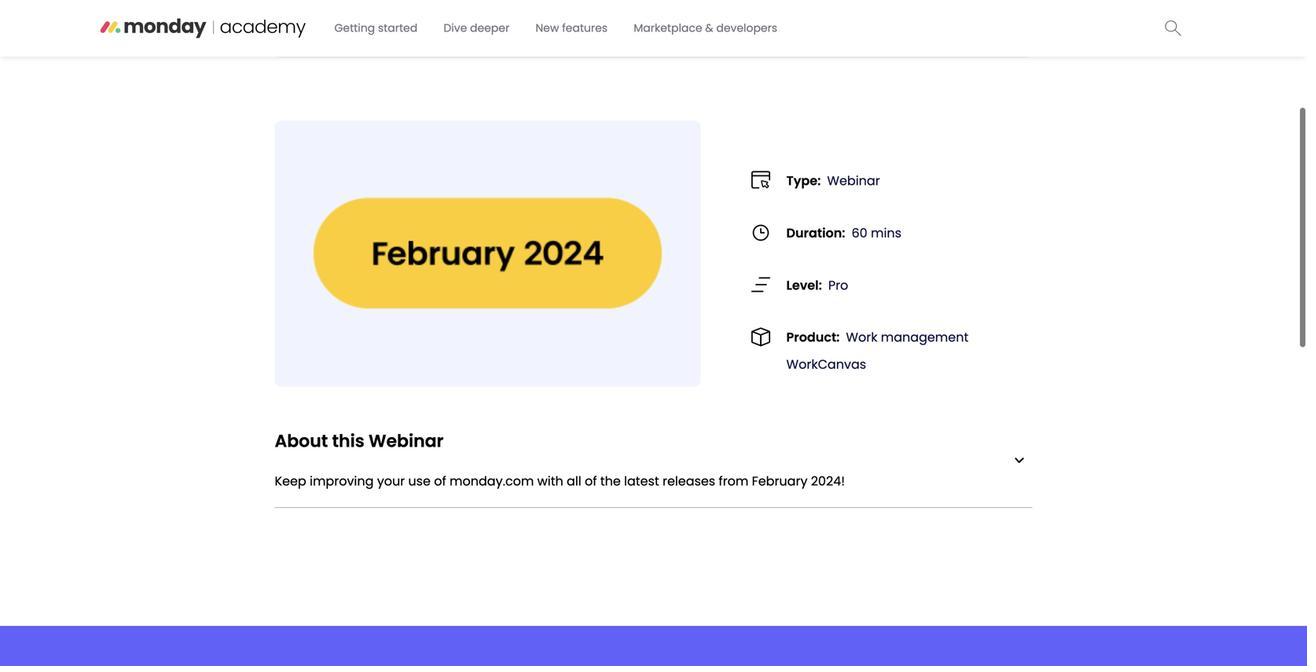 Task type: describe. For each thing, give the bounding box(es) containing it.
new features link
[[526, 14, 617, 42]]

monday.com logo image
[[1015, 458, 1025, 464]]

academy logo image
[[99, 12, 321, 40]]

features
[[562, 20, 608, 36]]

type: webinar
[[787, 172, 881, 190]]

product:
[[787, 328, 840, 346]]

marketplace & developers link
[[625, 14, 787, 42]]

level:
[[787, 276, 823, 294]]

keep improving your use of monday.com with all of the latest releases from february 2024!
[[275, 472, 845, 490]]

work
[[847, 328, 878, 346]]

marketplace & developers
[[634, 20, 778, 36]]

pro
[[829, 276, 849, 294]]

not enrolled
[[436, 4, 512, 21]]

2 of from the left
[[585, 472, 597, 490]]

new features
[[536, 20, 608, 36]]

60
[[852, 224, 868, 242]]

about this webinar
[[275, 429, 444, 453]]

workcanvas
[[787, 355, 867, 373]]

dive deeper
[[444, 20, 510, 36]]

february
[[752, 472, 808, 490]]

&
[[706, 20, 714, 36]]

0 horizontal spatial webinar
[[369, 429, 444, 453]]

this
[[332, 429, 365, 453]]

0 vertical spatial webinar
[[828, 172, 881, 190]]

with
[[538, 472, 564, 490]]

all
[[567, 472, 582, 490]]

your
[[377, 472, 405, 490]]

work management
[[847, 328, 969, 346]]

level: pro
[[787, 276, 849, 294]]

improving
[[310, 472, 374, 490]]

started
[[378, 20, 418, 36]]

marketplace
[[634, 20, 703, 36]]

about
[[275, 429, 328, 453]]

getting started
[[335, 20, 418, 36]]

not
[[436, 4, 457, 21]]

from
[[719, 472, 749, 490]]



Task type: vqa. For each thing, say whether or not it's contained in the screenshot.


Task type: locate. For each thing, give the bounding box(es) containing it.
search logo image
[[1166, 20, 1182, 36]]

releases
[[663, 472, 716, 490]]

developers
[[717, 20, 778, 36]]

type:
[[787, 172, 821, 190]]

duration:
[[787, 224, 846, 242]]

latest
[[624, 472, 660, 490]]

1 horizontal spatial webinar
[[828, 172, 881, 190]]

the
[[601, 472, 621, 490]]

webinar right type:
[[828, 172, 881, 190]]

duration: 60 mins
[[787, 224, 902, 242]]

dive deeper link
[[434, 14, 519, 42]]

getting
[[335, 20, 375, 36]]

deeper
[[470, 20, 510, 36]]

of
[[434, 472, 446, 490], [585, 472, 597, 490]]

new
[[536, 20, 559, 36]]

dive
[[444, 20, 467, 36]]

enrolled
[[461, 4, 512, 21]]

2024!
[[811, 472, 845, 490]]

0 horizontal spatial of
[[434, 472, 446, 490]]

keep
[[275, 472, 307, 490]]

1 of from the left
[[434, 472, 446, 490]]

1 horizontal spatial of
[[585, 472, 597, 490]]

mins
[[871, 224, 902, 242]]

webinar up use
[[369, 429, 444, 453]]

management
[[881, 328, 969, 346]]

webinar
[[828, 172, 881, 190], [369, 429, 444, 453]]

1 vertical spatial webinar
[[369, 429, 444, 453]]

of right use
[[434, 472, 446, 490]]

of right all
[[585, 472, 597, 490]]

getting started link
[[325, 14, 427, 42]]

monday.com
[[450, 472, 534, 490]]

use
[[409, 472, 431, 490]]



